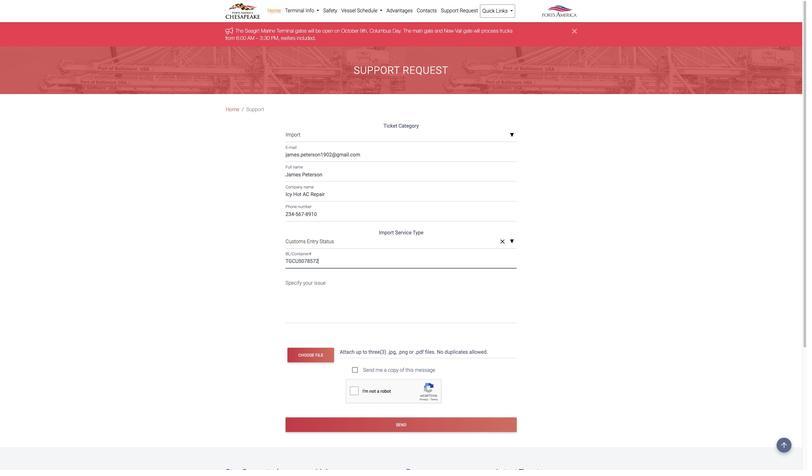 Task type: vqa. For each thing, say whether or not it's contained in the screenshot.
bottom 866-
no



Task type: locate. For each thing, give the bounding box(es) containing it.
2 will from the left
[[474, 28, 480, 34]]

E-mail email field
[[286, 150, 517, 162]]

type
[[413, 230, 424, 236]]

me
[[376, 367, 383, 373]]

send button
[[286, 418, 517, 432]]

import for import service type
[[379, 230, 394, 236]]

gate
[[425, 28, 434, 34], [464, 28, 473, 34]]

company
[[286, 185, 303, 189]]

Phone number text field
[[286, 209, 517, 221]]

0 horizontal spatial request
[[403, 64, 449, 76]]

1 horizontal spatial home
[[268, 8, 281, 14]]

support
[[441, 8, 459, 14], [354, 64, 400, 76], [247, 107, 264, 113]]

1 vertical spatial terminal
[[277, 28, 294, 34]]

0 vertical spatial support
[[441, 8, 459, 14]]

0 vertical spatial request
[[460, 8, 478, 14]]

import service type
[[379, 230, 424, 236]]

gate right vail
[[464, 28, 473, 34]]

advantages
[[387, 8, 413, 14]]

mail
[[289, 145, 297, 150]]

1 vertical spatial home link
[[226, 106, 239, 114]]

entry
[[307, 238, 319, 245]]

contacts
[[417, 8, 437, 14]]

import
[[286, 132, 301, 138], [379, 230, 394, 236]]

Attach up to three(3) .jpg, .png or .pdf files. No duplicates allowed. text field
[[339, 346, 518, 358]]

the seagirt marine terminal gates will be open on october 9th, columbus day. the main gate and new vail gate will process trucks from 6:00 am – 3:30 pm, reefers included.
[[226, 28, 513, 41]]

issue
[[314, 280, 326, 286]]

gates
[[295, 28, 307, 34]]

0 vertical spatial support request
[[441, 8, 478, 14]]

support request
[[441, 8, 478, 14], [354, 64, 449, 76]]

1 horizontal spatial will
[[474, 28, 480, 34]]

1 horizontal spatial gate
[[464, 28, 473, 34]]

marine
[[261, 28, 275, 34]]

full name
[[286, 165, 303, 170]]

columbus
[[370, 28, 392, 34]]

included.
[[297, 35, 316, 41]]

will
[[308, 28, 314, 34], [474, 28, 480, 34]]

phone number
[[286, 205, 312, 209]]

terminal
[[285, 8, 305, 14], [277, 28, 294, 34]]

1 will from the left
[[308, 28, 314, 34]]

day.
[[393, 28, 402, 34]]

gate left and
[[425, 28, 434, 34]]

1 vertical spatial name
[[304, 185, 314, 189]]

0 horizontal spatial will
[[308, 28, 314, 34]]

e-mail
[[286, 145, 297, 150]]

october
[[342, 28, 359, 34]]

Full name text field
[[286, 169, 517, 182]]

1 vertical spatial ▼
[[510, 239, 515, 244]]

0 horizontal spatial home
[[226, 107, 239, 113]]

1 vertical spatial request
[[403, 64, 449, 76]]

Specify your issue text field
[[286, 276, 517, 323]]

0 vertical spatial name
[[293, 165, 303, 170]]

1 horizontal spatial import
[[379, 230, 394, 236]]

your
[[303, 280, 313, 286]]

0 vertical spatial home
[[268, 8, 281, 14]]

request
[[460, 8, 478, 14], [403, 64, 449, 76]]

2 horizontal spatial support
[[441, 8, 459, 14]]

✕
[[501, 238, 505, 245]]

be
[[316, 28, 321, 34]]

will left be
[[308, 28, 314, 34]]

0 horizontal spatial support
[[247, 107, 264, 113]]

contacts link
[[415, 4, 439, 17]]

the up 6:00
[[236, 28, 244, 34]]

terminal left info at the left of the page
[[285, 8, 305, 14]]

name right company
[[304, 185, 314, 189]]

will left process
[[474, 28, 480, 34]]

bl/container#
[[286, 252, 312, 256]]

terminal inside the seagirt marine terminal gates will be open on october 9th, columbus day. the main gate and new vail gate will process trucks from 6:00 am – 3:30 pm, reefers included.
[[277, 28, 294, 34]]

1 horizontal spatial the
[[404, 28, 412, 34]]

open
[[323, 28, 334, 34]]

0 horizontal spatial the
[[236, 28, 244, 34]]

vessel schedule link
[[340, 4, 385, 17]]

the seagirt marine terminal gates will be open on october 9th, columbus day. the main gate and new vail gate will process trucks from 6:00 am – 3:30 pm, reefers included. link
[[226, 28, 513, 41]]

the
[[236, 28, 244, 34], [404, 28, 412, 34]]

1 horizontal spatial home link
[[266, 4, 283, 17]]

0 horizontal spatial gate
[[425, 28, 434, 34]]

quick links link
[[480, 4, 516, 18]]

advantages link
[[385, 4, 415, 17]]

safety link
[[322, 4, 340, 17]]

2 gate from the left
[[464, 28, 473, 34]]

0 vertical spatial home link
[[266, 4, 283, 17]]

import up mail
[[286, 132, 301, 138]]

bullhorn image
[[226, 27, 236, 34]]

▼
[[510, 133, 515, 138], [510, 239, 515, 244]]

name right full
[[293, 165, 303, 170]]

1 vertical spatial import
[[379, 230, 394, 236]]

choose
[[299, 353, 315, 358]]

1 ▼ from the top
[[510, 133, 515, 138]]

terminal up reefers
[[277, 28, 294, 34]]

1 vertical spatial support request
[[354, 64, 449, 76]]

am
[[248, 35, 255, 41]]

0 horizontal spatial name
[[293, 165, 303, 170]]

1 horizontal spatial name
[[304, 185, 314, 189]]

1 vertical spatial home
[[226, 107, 239, 113]]

import left service
[[379, 230, 394, 236]]

message
[[415, 367, 436, 373]]

name
[[293, 165, 303, 170], [304, 185, 314, 189]]

quick
[[483, 8, 495, 14]]

pm,
[[271, 35, 280, 41]]

Company name text field
[[286, 189, 517, 202]]

home link
[[266, 4, 283, 17], [226, 106, 239, 114]]

home
[[268, 8, 281, 14], [226, 107, 239, 113]]

0 horizontal spatial home link
[[226, 106, 239, 114]]

0 vertical spatial import
[[286, 132, 301, 138]]

0 horizontal spatial import
[[286, 132, 301, 138]]

1 vertical spatial support
[[354, 64, 400, 76]]

process
[[482, 28, 499, 34]]

1 horizontal spatial request
[[460, 8, 478, 14]]

0 vertical spatial ▼
[[510, 133, 515, 138]]

the right day.
[[404, 28, 412, 34]]

status
[[320, 238, 334, 245]]

on
[[335, 28, 340, 34]]

–
[[256, 35, 259, 41]]

1 the from the left
[[236, 28, 244, 34]]

seagirt
[[245, 28, 260, 34]]



Task type: describe. For each thing, give the bounding box(es) containing it.
3:30
[[260, 35, 270, 41]]

vessel
[[342, 8, 356, 14]]

support request link
[[439, 4, 480, 17]]

service
[[395, 230, 412, 236]]

send
[[363, 367, 375, 373]]

vessel schedule
[[342, 8, 379, 14]]

e-
[[286, 145, 289, 150]]

name for full name
[[293, 165, 303, 170]]

go to top image
[[777, 438, 792, 453]]

quick links
[[483, 8, 509, 14]]

the seagirt marine terminal gates will be open on october 9th, columbus day. the main gate and new vail gate will process trucks from 6:00 am – 3:30 pm, reefers included. alert
[[0, 22, 803, 47]]

customs
[[286, 238, 306, 245]]

support inside 'link'
[[441, 8, 459, 14]]

trucks
[[500, 28, 513, 34]]

links
[[497, 8, 508, 14]]

import for import
[[286, 132, 301, 138]]

send
[[396, 423, 407, 427]]

and
[[435, 28, 443, 34]]

name for company name
[[304, 185, 314, 189]]

a
[[384, 367, 387, 373]]

phone
[[286, 205, 297, 209]]

this
[[406, 367, 414, 373]]

6:00
[[236, 35, 246, 41]]

reefers
[[281, 35, 296, 41]]

ticket category
[[384, 123, 419, 129]]

customs entry status
[[286, 238, 334, 245]]

2 ▼ from the top
[[510, 239, 515, 244]]

category
[[399, 123, 419, 129]]

2 vertical spatial support
[[247, 107, 264, 113]]

choose file
[[299, 353, 324, 358]]

terminal info link
[[283, 4, 322, 17]]

schedule
[[357, 8, 378, 14]]

number
[[298, 205, 312, 209]]

1 horizontal spatial support
[[354, 64, 400, 76]]

9th,
[[360, 28, 368, 34]]

specify
[[286, 280, 302, 286]]

send me a copy of this message
[[363, 367, 436, 373]]

request inside 'link'
[[460, 8, 478, 14]]

BL/Container# text field
[[286, 256, 517, 268]]

support request inside support request 'link'
[[441, 8, 478, 14]]

terminal info
[[285, 8, 316, 14]]

2 the from the left
[[404, 28, 412, 34]]

copy
[[388, 367, 399, 373]]

of
[[400, 367, 405, 373]]

vail
[[456, 28, 462, 34]]

1 gate from the left
[[425, 28, 434, 34]]

from
[[226, 35, 235, 41]]

main
[[413, 28, 423, 34]]

company name
[[286, 185, 314, 189]]

close image
[[573, 27, 577, 35]]

info
[[306, 8, 314, 14]]

specify your issue
[[286, 280, 326, 286]]

file
[[316, 353, 324, 358]]

full
[[286, 165, 292, 170]]

0 vertical spatial terminal
[[285, 8, 305, 14]]

new
[[444, 28, 454, 34]]

safety
[[324, 8, 338, 14]]

ticket
[[384, 123, 398, 129]]



